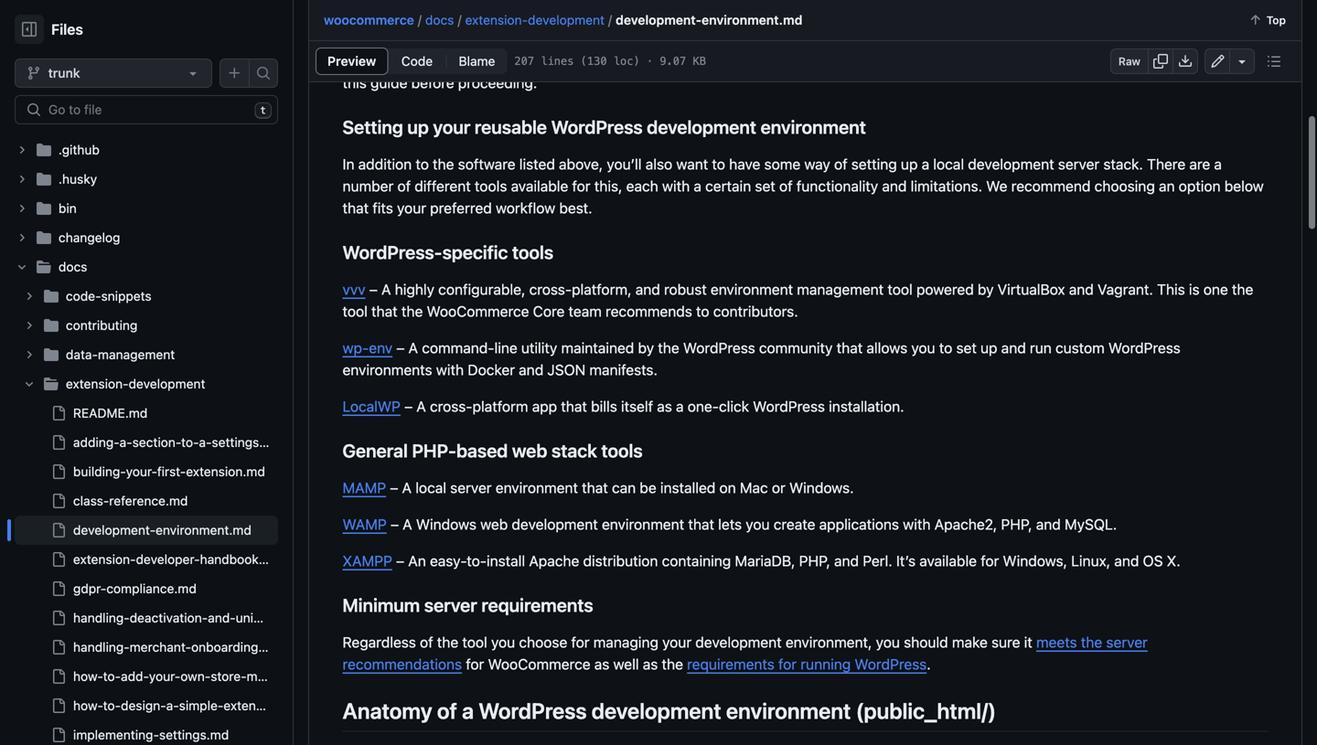 Task type: vqa. For each thing, say whether or not it's contained in the screenshot.


Task type: describe. For each thing, give the bounding box(es) containing it.
1 horizontal spatial environment.md
[[702, 12, 803, 27]]

chevron right image for changelog
[[16, 232, 27, 243]]

proceeding.
[[458, 74, 537, 91]]

how-to-design-a-simple-extension.md
[[73, 698, 303, 714]]

file directory fill image for code-snippets
[[44, 289, 59, 304]]

file image for building-your-first-extension.md
[[51, 465, 66, 479]]

wordpress down the choose
[[479, 698, 587, 724]]

windows,
[[1003, 552, 1068, 570]]

take
[[769, 52, 797, 69]]

is
[[1189, 281, 1200, 298]]

anatomy of a wordpress development environment (public_html/)
[[343, 698, 996, 724]]

you right lets
[[746, 516, 770, 533]]

environments
[[343, 361, 432, 379]]

handling-merchant-onboarding.md
[[73, 640, 281, 655]]

1 horizontal spatial tool
[[462, 634, 487, 651]]

for left running
[[779, 656, 797, 673]]

file directory fill image for changelog
[[37, 231, 51, 245]]

– for localwp
[[404, 398, 413, 415]]

a right are
[[1214, 155, 1222, 173]]

.github
[[59, 142, 100, 157]]

specific
[[442, 241, 508, 263]]

1 vertical spatial requirements
[[687, 656, 775, 673]]

development up apache
[[512, 516, 598, 533]]

development inside tree item
[[129, 376, 205, 392]]

file directory open fill image
[[44, 377, 59, 392]]

setting
[[343, 116, 403, 138]]

– a highly configurable, cross-platform, and robust environment management tool powered by virtualbox and vagrant. this is one the tool that the woocommerce core team recommends to contributors.
[[343, 281, 1254, 320]]

draggable pane splitter slider
[[291, 0, 295, 746]]

wordpress down contributors.
[[683, 339, 755, 357]]

with inside in addition to the software listed above, you'll also want to have some way of setting up a local development server stack. there are a number of different tools available for this, each with a certain set of functionality and limitations. we recommend choosing an option below that fits your preferred workflow best.
[[662, 177, 690, 195]]

the down highly
[[401, 303, 423, 320]]

of down addition
[[397, 177, 411, 195]]

a up 'proceeding.'
[[516, 52, 524, 69]]

team
[[569, 303, 602, 320]]

0 vertical spatial php,
[[1001, 516, 1032, 533]]

minimum server requirements
[[343, 594, 593, 616]]

trunk
[[48, 65, 80, 80]]

before
[[411, 74, 454, 91]]

meets the server recommendations link
[[343, 634, 1148, 673]]

woocommerce / docs / extension-development / development-environment.md
[[324, 12, 803, 27]]

search image
[[27, 102, 41, 117]]

git nvm nodejs pnpm composer
[[343, 15, 567, 33]]

file view element
[[316, 48, 508, 75]]

that right app
[[561, 398, 587, 415]]

(130
[[581, 55, 607, 68]]

mac
[[740, 479, 768, 497]]

extension- for extension-development
[[66, 376, 129, 392]]

file image for adding-a-section-to-a-settings-tab.md
[[51, 435, 66, 450]]

– inside – a highly configurable, cross-platform, and robust environment management tool powered by virtualbox and vagrant. this is one the tool that the woocommerce core team recommends to contributors.
[[369, 281, 378, 298]]

1 vertical spatial available
[[920, 552, 977, 570]]

reference.md
[[109, 494, 188, 509]]

of up recommendations
[[420, 634, 433, 651]]

file image for class-reference.md
[[51, 494, 66, 509]]

design-
[[121, 698, 166, 714]]

to- up implementing-
[[103, 698, 121, 714]]

environment inside – a highly configurable, cross-platform, and robust environment management tool powered by virtualbox and vagrant. this is one the tool that the woocommerce core team recommends to contributors.
[[711, 281, 793, 298]]

environment down be at the bottom left
[[602, 516, 684, 533]]

0 horizontal spatial a-
[[119, 435, 132, 450]]

0 horizontal spatial tool
[[343, 303, 368, 320]]

code-
[[66, 289, 101, 304]]

platform,
[[572, 281, 632, 298]]

for right the choose
[[571, 634, 590, 651]]

highly
[[395, 281, 435, 298]]

add-
[[121, 669, 149, 684]]

1 vertical spatial tools
[[512, 241, 554, 263]]

that left lets
[[688, 516, 714, 533]]

files tree
[[15, 135, 378, 746]]

– for xampp
[[396, 552, 404, 570]]

implementing-
[[73, 728, 159, 743]]

on inside note: if you're working on a windows machine, you may want to take a look at the building extensions in windows environments section of this guide before proceeding.
[[496, 52, 513, 69]]

– for mamp
[[390, 479, 398, 497]]

file image for how-to-add-your-own-store-management-links.md
[[51, 670, 66, 684]]

raw
[[1119, 55, 1141, 68]]

lines
[[541, 55, 574, 68]]

preview button
[[316, 48, 388, 75]]

easy-
[[430, 552, 467, 570]]

3 / from the left
[[608, 12, 612, 27]]

that inside '– a command-line utility maintained by the wordpress community that allows you to set up and run custom wordpress environments with docker and json manifests.'
[[837, 339, 863, 357]]

number
[[343, 177, 394, 195]]

vvv link
[[343, 281, 366, 298]]

– inside '– a command-line utility maintained by the wordpress community that allows you to set up and run custom wordpress environments with docker and json manifests.'
[[396, 339, 405, 357]]

can
[[612, 479, 636, 497]]

setting
[[851, 155, 897, 173]]

wordpress down the "vagrant."
[[1109, 339, 1181, 357]]

2 horizontal spatial a-
[[199, 435, 212, 450]]

windows.
[[789, 479, 854, 497]]

wordpress down should
[[855, 656, 927, 673]]

file image for development-environment.md
[[51, 523, 66, 538]]

download raw content image
[[1178, 54, 1193, 69]]

localwp
[[343, 398, 401, 415]]

you'll
[[607, 155, 642, 173]]

code-snippets
[[66, 289, 152, 304]]

by inside – a highly configurable, cross-platform, and robust environment management tool powered by virtualbox and vagrant. this is one the tool that the woocommerce core team recommends to contributors.
[[978, 281, 994, 298]]

with inside '– a command-line utility maintained by the wordpress community that allows you to set up and run custom wordpress environments with docker and json manifests.'
[[436, 361, 464, 379]]

the right one
[[1232, 281, 1254, 298]]

as left well
[[594, 656, 610, 673]]

install
[[487, 552, 525, 570]]

the down regardless of the tool you choose for managing your development environment, you should make sure it at bottom
[[662, 656, 683, 673]]

to inside '– a command-line utility maintained by the wordpress community that allows you to set up and run custom wordpress environments with docker and json manifests.'
[[939, 339, 953, 357]]

that left can at the bottom left of page
[[582, 479, 608, 497]]

more edit options image
[[1235, 54, 1250, 69]]

woocommerce inside – a highly configurable, cross-platform, and robust environment management tool powered by virtualbox and vagrant. this is one the tool that the woocommerce core team recommends to contributors.
[[427, 303, 529, 320]]

some
[[764, 155, 801, 173]]

development-environment.md
[[73, 523, 251, 538]]

changelog
[[59, 230, 120, 245]]

0 vertical spatial extension-
[[465, 12, 528, 27]]

for inside in addition to the software listed above, you'll also want to have some way of setting up a local development server stack. there are a number of different tools available for this, each with a certain set of functionality and limitations. we recommend choosing an option below that fits your preferred workflow best.
[[572, 177, 591, 195]]

this,
[[594, 177, 622, 195]]

nodejs link
[[397, 15, 450, 33]]

well
[[613, 656, 639, 673]]

meets
[[1036, 634, 1077, 651]]

implementing-settings.md
[[73, 728, 229, 743]]

for down minimum server requirements
[[466, 656, 484, 673]]

a inside '– a command-line utility maintained by the wordpress community that allows you to set up and run custom wordpress environments with docker and json manifests.'
[[408, 339, 418, 357]]

an
[[1159, 177, 1175, 195]]

environment down stack
[[496, 479, 578, 497]]

in
[[343, 155, 354, 173]]

for down apache2,
[[981, 552, 999, 570]]

cross- inside – a highly configurable, cross-platform, and robust environment management tool powered by virtualbox and vagrant. this is one the tool that the woocommerce core team recommends to contributors.
[[529, 281, 572, 298]]

simple-
[[179, 698, 224, 714]]

create
[[774, 516, 815, 533]]

extension-development tree item
[[15, 370, 378, 746]]

to- up design-
[[103, 669, 121, 684]]

handbook.md
[[200, 552, 281, 567]]

section-
[[132, 435, 181, 450]]

file directory open fill image
[[37, 260, 51, 274]]

localwp – a cross-platform app that bills itself as a one-click wordpress installation.
[[343, 398, 904, 415]]

wamp link
[[343, 516, 387, 533]]

adding-a-section-to-a-settings-tab.md
[[73, 435, 306, 450]]

git link
[[343, 15, 362, 33]]

tab.md
[[265, 435, 306, 450]]

a left certain
[[694, 177, 702, 195]]

0 vertical spatial up
[[407, 116, 429, 138]]

maintained
[[561, 339, 634, 357]]

1 horizontal spatial docs
[[425, 12, 454, 27]]

and left run
[[1001, 339, 1026, 357]]

environment up way
[[761, 116, 866, 138]]

to up different
[[416, 155, 429, 173]]

regardless
[[343, 634, 416, 651]]

server down easy-
[[424, 594, 477, 616]]

top button
[[1240, 7, 1294, 33]]

different
[[415, 177, 471, 195]]

how- for how-to-design-a-simple-extension.md
[[73, 698, 103, 714]]

management inside docs tree item
[[98, 347, 175, 362]]

up inside in addition to the software listed above, you'll also want to have some way of setting up a local development server stack. there are a number of different tools available for this, each with a certain set of functionality and limitations. we recommend choosing an option below that fits your preferred workflow best.
[[901, 155, 918, 173]]

wp-env
[[343, 339, 393, 357]]

and down 'utility'
[[519, 361, 544, 379]]

the down minimum server requirements
[[437, 634, 458, 651]]

fits
[[373, 199, 393, 217]]

and left perl.
[[834, 552, 859, 570]]

recommendations
[[343, 656, 462, 673]]

1 horizontal spatial on
[[719, 479, 736, 497]]

you left should
[[876, 634, 900, 651]]

and left 'os'
[[1114, 552, 1139, 570]]

handling-deactivation-and-uninstallation.md
[[73, 611, 337, 626]]

file image for handling-deactivation-and-uninstallation.md
[[51, 611, 66, 626]]

and left the "vagrant."
[[1069, 281, 1094, 298]]

you inside note: if you're working on a windows machine, you may want to take a look at the building extensions in windows environments section of this guide before proceeding.
[[656, 52, 680, 69]]

containing
[[662, 552, 731, 570]]

a left one-
[[676, 398, 684, 415]]

raw link
[[1110, 48, 1149, 74]]

as right itself
[[657, 398, 672, 415]]

development down well
[[592, 698, 721, 724]]

copy raw content image
[[1154, 54, 1168, 69]]

0 vertical spatial development-
[[616, 12, 702, 27]]

mamp – a local server environment that can be installed on mac or windows.
[[343, 479, 854, 497]]

how-to-add-your-own-store-management-links.md
[[73, 669, 378, 684]]

add file image
[[227, 66, 242, 80]]

way
[[804, 155, 830, 173]]

as right well
[[643, 656, 658, 673]]

development- inside tree item
[[73, 523, 156, 538]]

environment down requirements for running wordpress link
[[726, 698, 851, 724]]

1 / from the left
[[418, 12, 422, 27]]

apache2,
[[935, 516, 997, 533]]

managing
[[593, 634, 659, 651]]

vvv
[[343, 281, 366, 298]]

extension- for extension-developer-handbook.md
[[73, 552, 136, 567]]

community
[[759, 339, 833, 357]]

robust
[[664, 281, 707, 298]]

in addition to the software listed above, you'll also want to have some way of setting up a local development server stack. there are a number of different tools available for this, each with a certain set of functionality and limitations. we recommend choosing an option below that fits your preferred workflow best.
[[343, 155, 1264, 217]]

file image for handling-merchant-onboarding.md
[[51, 640, 66, 655]]

tools inside in addition to the software listed above, you'll also want to have some way of setting up a local development server stack. there are a number of different tools available for this, each with a certain set of functionality and limitations. we recommend choosing an option below that fits your preferred workflow best.
[[475, 177, 507, 195]]

app
[[532, 398, 557, 415]]

wordpress down '– a command-line utility maintained by the wordpress community that allows you to set up and run custom wordpress environments with docker and json manifests.'
[[753, 398, 825, 415]]

and up windows,
[[1036, 516, 1061, 533]]

stack.
[[1104, 155, 1143, 173]]

of down some
[[779, 177, 793, 195]]

code button
[[389, 48, 445, 75]]

file directory fill image for .husky
[[37, 172, 51, 187]]

nodejs
[[397, 15, 450, 33]]

1 vertical spatial cross-
[[430, 398, 472, 415]]

wordpress up the above,
[[551, 116, 643, 138]]

that inside in addition to the software listed above, you'll also want to have some way of setting up a local development server stack. there are a number of different tools available for this, each with a certain set of functionality and limitations. we recommend choosing an option below that fits your preferred workflow best.
[[343, 199, 369, 217]]

file directory fill image for bin
[[37, 201, 51, 216]]

your inside in addition to the software listed above, you'll also want to have some way of setting up a local development server stack. there are a number of different tools available for this, each with a certain set of functionality and limitations. we recommend choosing an option below that fits your preferred workflow best.
[[397, 199, 426, 217]]



Task type: locate. For each thing, give the bounding box(es) containing it.
chevron right image
[[16, 145, 27, 156], [16, 174, 27, 185], [24, 320, 35, 331]]

group containing code-snippets
[[15, 282, 378, 746]]

core
[[533, 303, 565, 320]]

– for wamp
[[391, 516, 399, 533]]

file image inside the development-environment.md tree item
[[51, 523, 66, 538]]

extension.md down management-
[[224, 698, 303, 714]]

set inside '– a command-line utility maintained by the wordpress community that allows you to set up and run custom wordpress environments with docker and json manifests.'
[[956, 339, 977, 357]]

2 vertical spatial tools
[[601, 440, 643, 461]]

env
[[369, 339, 393, 357]]

development- down class-reference.md
[[73, 523, 156, 538]]

configurable,
[[438, 281, 525, 298]]

2 horizontal spatial up
[[981, 339, 998, 357]]

0 horizontal spatial up
[[407, 116, 429, 138]]

file directory fill image left .github
[[37, 143, 51, 157]]

0 vertical spatial your
[[433, 116, 471, 138]]

by inside '– a command-line utility maintained by the wordpress community that allows you to set up and run custom wordpress environments with docker and json manifests.'
[[638, 339, 654, 357]]

t
[[260, 105, 266, 116]]

group for docs
[[15, 282, 378, 746]]

5 file image from the top
[[51, 699, 66, 714]]

1 vertical spatial chevron right image
[[16, 174, 27, 185]]

1 vertical spatial how-
[[73, 698, 103, 714]]

may
[[684, 52, 712, 69]]

the inside in addition to the software listed above, you'll also want to have some way of setting up a local development server stack. there are a number of different tools available for this, each with a certain set of functionality and limitations. we recommend choosing an option below that fits your preferred workflow best.
[[433, 155, 454, 173]]

you left the choose
[[491, 634, 515, 651]]

2 vertical spatial file directory fill image
[[44, 289, 59, 304]]

readme.md
[[73, 406, 148, 421]]

1 vertical spatial up
[[901, 155, 918, 173]]

and down setting
[[882, 177, 907, 195]]

search this repository image
[[256, 66, 271, 80]]

1 vertical spatial extension-
[[66, 376, 129, 392]]

recommends
[[606, 303, 692, 320]]

server inside meets the server recommendations
[[1106, 634, 1148, 651]]

1 how- from the top
[[73, 669, 103, 684]]

2 file image from the top
[[51, 553, 66, 567]]

localwp link
[[343, 398, 401, 415]]

– right mamp
[[390, 479, 398, 497]]

available down apache2,
[[920, 552, 977, 570]]

chevron down image
[[16, 262, 27, 273], [24, 379, 35, 390]]

– left the an
[[396, 552, 404, 570]]

windows
[[528, 52, 589, 69], [1034, 52, 1094, 69], [416, 516, 477, 533]]

choose
[[519, 634, 567, 651]]

chevron right image for data-management
[[24, 349, 35, 360]]

2 vertical spatial with
[[903, 516, 931, 533]]

server down based
[[450, 479, 492, 497]]

that inside – a highly configurable, cross-platform, and robust environment management tool powered by virtualbox and vagrant. this is one the tool that the woocommerce core team recommends to contributors.
[[371, 303, 398, 320]]

/ left docs "link"
[[418, 12, 422, 27]]

file image for implementing-settings.md
[[51, 728, 66, 743]]

xampp link
[[343, 552, 392, 570]]

the inside note: if you're working on a windows machine, you may want to take a look at the building extensions in windows environments section of this guide before proceeding.
[[860, 52, 882, 69]]

3 file image from the top
[[51, 494, 66, 509]]

1 vertical spatial management
[[98, 347, 175, 362]]

2 vertical spatial your
[[662, 634, 692, 651]]

merchant-
[[130, 640, 191, 655]]

0 horizontal spatial set
[[755, 177, 776, 195]]

0 horizontal spatial php,
[[799, 552, 830, 570]]

loc)
[[614, 55, 640, 68]]

chevron down image for extension-development
[[24, 379, 35, 390]]

at
[[844, 52, 857, 69]]

file image for extension-developer-handbook.md
[[51, 553, 66, 567]]

0 horizontal spatial requirements
[[481, 594, 593, 616]]

development up lines
[[528, 12, 605, 27]]

option
[[1179, 177, 1221, 195]]

1 vertical spatial file directory fill image
[[37, 231, 51, 245]]

0 horizontal spatial development-
[[73, 523, 156, 538]]

woocommerce down the choose
[[488, 656, 591, 673]]

2 horizontal spatial windows
[[1034, 52, 1094, 69]]

have
[[729, 155, 760, 173]]

itself
[[621, 398, 653, 415]]

how-
[[73, 669, 103, 684], [73, 698, 103, 714]]

chevron right image for code-snippets
[[24, 291, 35, 302]]

1 horizontal spatial your
[[433, 116, 471, 138]]

class-
[[73, 494, 109, 509]]

management inside – a highly configurable, cross-platform, and robust environment management tool powered by virtualbox and vagrant. this is one the tool that the woocommerce core team recommends to contributors.
[[797, 281, 884, 298]]

docs inside tree item
[[59, 259, 87, 274]]

tool down vvv link
[[343, 303, 368, 320]]

2 how- from the top
[[73, 698, 103, 714]]

a- up settings.md
[[166, 698, 179, 714]]

click
[[719, 398, 749, 415]]

chevron right image for contributing
[[24, 320, 35, 331]]

meets the server recommendations
[[343, 634, 1148, 673]]

file directory fill image for contributing
[[44, 318, 59, 333]]

file image
[[51, 435, 66, 450], [51, 553, 66, 567], [51, 640, 66, 655], [51, 670, 66, 684], [51, 699, 66, 714], [51, 728, 66, 743]]

0 vertical spatial docs
[[425, 12, 454, 27]]

a for local
[[402, 479, 412, 497]]

vagrant.
[[1098, 281, 1153, 298]]

0 horizontal spatial want
[[676, 155, 708, 173]]

0 horizontal spatial management
[[98, 347, 175, 362]]

1 horizontal spatial windows
[[528, 52, 589, 69]]

chevron right image left code-
[[24, 291, 35, 302]]

requirements
[[481, 594, 593, 616], [687, 656, 775, 673]]

0 vertical spatial on
[[496, 52, 513, 69]]

you inside '– a command-line utility maintained by the wordpress community that allows you to set up and run custom wordpress environments with docker and json manifests.'
[[911, 339, 935, 357]]

line
[[494, 339, 518, 357]]

docs
[[425, 12, 454, 27], [59, 259, 87, 274]]

0 vertical spatial woocommerce
[[427, 303, 529, 320]]

compliance.md
[[106, 581, 197, 596]]

file image for gdpr-compliance.md
[[51, 582, 66, 596]]

class-reference.md
[[73, 494, 188, 509]]

outline image
[[1267, 54, 1282, 69]]

2 vertical spatial extension-
[[73, 552, 136, 567]]

environment.md inside tree item
[[156, 523, 251, 538]]

1 file image from the top
[[51, 406, 66, 421]]

1 vertical spatial want
[[676, 155, 708, 173]]

0 vertical spatial extension.md
[[186, 464, 265, 479]]

windows right the in
[[1034, 52, 1094, 69]]

file directory fill image for .github
[[37, 143, 51, 157]]

want right also
[[676, 155, 708, 173]]

1 horizontal spatial /
[[458, 12, 462, 27]]

code
[[401, 54, 433, 69]]

0 horizontal spatial your
[[397, 199, 426, 217]]

server inside in addition to the software listed above, you'll also want to have some way of setting up a local development server stack. there are a number of different tools available for this, each with a certain set of functionality and limitations. we recommend choosing an option below that fits your preferred workflow best.
[[1058, 155, 1100, 173]]

chevron right image left the bin
[[16, 203, 27, 214]]

– a command-line utility maintained by the wordpress community that allows you to set up and run custom wordpress environments with docker and json manifests.
[[343, 339, 1181, 379]]

1 vertical spatial set
[[956, 339, 977, 357]]

1 vertical spatial environment.md
[[156, 523, 251, 538]]

this
[[343, 74, 367, 91]]

as
[[657, 398, 672, 415], [594, 656, 610, 673], [643, 656, 658, 673]]

the inside meets the server recommendations
[[1081, 634, 1103, 651]]

add file tooltip
[[220, 59, 249, 88]]

0 vertical spatial chevron right image
[[16, 145, 27, 156]]

management-
[[247, 669, 329, 684]]

look
[[812, 52, 840, 69]]

trunk button
[[15, 59, 212, 88]]

1 file image from the top
[[51, 435, 66, 450]]

of up functionality
[[834, 155, 848, 173]]

Go to file text field
[[48, 96, 247, 123]]

set down powered
[[956, 339, 977, 357]]

2 handling- from the top
[[73, 640, 130, 655]]

local inside in addition to the software listed above, you'll also want to have some way of setting up a local development server stack. there are a number of different tools available for this, each with a certain set of functionality and limitations. we recommend choosing an option below that fits your preferred workflow best.
[[933, 155, 964, 173]]

1 horizontal spatial local
[[933, 155, 964, 173]]

0 vertical spatial with
[[662, 177, 690, 195]]

1 group from the top
[[15, 282, 378, 746]]

1 handling- from the top
[[73, 611, 130, 626]]

woocommerce down configurable,
[[427, 303, 529, 320]]

file image for how-to-design-a-simple-extension.md
[[51, 699, 66, 714]]

1 vertical spatial woocommerce
[[488, 656, 591, 673]]

with down command-
[[436, 361, 464, 379]]

handling- for merchant-
[[73, 640, 130, 655]]

1 vertical spatial with
[[436, 361, 464, 379]]

wp-env link
[[343, 339, 393, 357]]

composer
[[498, 15, 567, 33]]

a up the limitations.
[[922, 155, 930, 173]]

/ up 207 lines (130 loc) · 9.07 kb at the top
[[608, 12, 612, 27]]

that down number
[[343, 199, 369, 217]]

a for cross-
[[417, 398, 426, 415]]

your- down merchant- in the bottom of the page
[[149, 669, 180, 684]]

of inside note: if you're working on a windows machine, you may want to take a look at the building extensions in windows environments section of this guide before proceeding.
[[1244, 52, 1258, 69]]

0 horizontal spatial local
[[416, 479, 446, 497]]

.husky
[[59, 172, 97, 187]]

1 vertical spatial php,
[[799, 552, 830, 570]]

server up the recommend
[[1058, 155, 1100, 173]]

0 horizontal spatial /
[[418, 12, 422, 27]]

based
[[456, 440, 508, 461]]

extension-
[[465, 12, 528, 27], [66, 376, 129, 392], [73, 552, 136, 567]]

environment.md up take
[[702, 12, 803, 27]]

3 file image from the top
[[51, 640, 66, 655]]

and up recommends
[[636, 281, 660, 298]]

file directory fill image for data-management
[[44, 348, 59, 362]]

server
[[1058, 155, 1100, 173], [450, 479, 492, 497], [424, 594, 477, 616], [1106, 634, 1148, 651]]

web left stack
[[512, 440, 547, 461]]

chevron right image left contributing
[[24, 320, 35, 331]]

file directory fill image
[[37, 172, 51, 187], [37, 201, 51, 216], [44, 318, 59, 333], [44, 348, 59, 362]]

chevron down image for docs
[[16, 262, 27, 273]]

reusable
[[475, 116, 547, 138]]

group for extension-development
[[15, 399, 378, 746]]

0 vertical spatial environment.md
[[702, 12, 803, 27]]

9.07
[[660, 55, 686, 68]]

chevron right image for bin
[[16, 203, 27, 214]]

2 horizontal spatial tools
[[601, 440, 643, 461]]

requirements up the choose
[[481, 594, 593, 616]]

0 vertical spatial cross-
[[529, 281, 572, 298]]

in
[[1018, 52, 1030, 69]]

1 vertical spatial web
[[480, 516, 508, 533]]

1 horizontal spatial management
[[797, 281, 884, 298]]

0 horizontal spatial by
[[638, 339, 654, 357]]

0 horizontal spatial windows
[[416, 516, 477, 533]]

a right env on the top left
[[408, 339, 418, 357]]

download raw file tooltip
[[1173, 48, 1198, 74]]

1 horizontal spatial by
[[978, 281, 994, 298]]

1 horizontal spatial development-
[[616, 12, 702, 27]]

contributors.
[[713, 303, 798, 320]]

2 horizontal spatial /
[[608, 12, 612, 27]]

file directory fill image down file directory open fill icon
[[44, 289, 59, 304]]

cross- up the 'php-'
[[430, 398, 472, 415]]

custom
[[1056, 339, 1105, 357]]

chevron right image for .husky
[[16, 174, 27, 185]]

1 horizontal spatial requirements
[[687, 656, 775, 673]]

environment.md up extension-developer-handbook.md
[[156, 523, 251, 538]]

command-
[[422, 339, 494, 357]]

2 vertical spatial chevron right image
[[24, 320, 35, 331]]

extensions
[[943, 52, 1015, 69]]

4 file image from the top
[[51, 670, 66, 684]]

own-
[[180, 669, 211, 684]]

0 vertical spatial your-
[[126, 464, 157, 479]]

development up for woocommerce as well as the requirements for running wordpress .
[[696, 634, 782, 651]]

0 vertical spatial tool
[[888, 281, 913, 298]]

your up for woocommerce as well as the requirements for running wordpress .
[[662, 634, 692, 651]]

one-
[[688, 398, 719, 415]]

this
[[1157, 281, 1185, 298]]

to- up the first-
[[181, 435, 199, 450]]

0 vertical spatial local
[[933, 155, 964, 173]]

to down powered
[[939, 339, 953, 357]]

php,
[[1001, 516, 1032, 533], [799, 552, 830, 570]]

how- for how-to-add-your-own-store-management-links.md
[[73, 669, 103, 684]]

a left look
[[801, 52, 808, 69]]

0 horizontal spatial available
[[511, 177, 568, 195]]

1 horizontal spatial a-
[[166, 698, 179, 714]]

1 horizontal spatial cross-
[[529, 281, 572, 298]]

0 vertical spatial by
[[978, 281, 994, 298]]

file directory fill image left contributing
[[44, 318, 59, 333]]

to up certain
[[712, 155, 725, 173]]

available inside in addition to the software listed above, you'll also want to have some way of setting up a local development server stack. there are a number of different tools available for this, each with a certain set of functionality and limitations. we recommend choosing an option below that fits your preferred workflow best.
[[511, 177, 568, 195]]

you right allows
[[911, 339, 935, 357]]

to inside – a highly configurable, cross-platform, and robust environment management tool powered by virtualbox and vagrant. this is one the tool that the woocommerce core team recommends to contributors.
[[696, 303, 709, 320]]

and inside in addition to the software listed above, you'll also want to have some way of setting up a local development server stack. there are a number of different tools available for this, each with a certain set of functionality and limitations. we recommend choosing an option below that fits your preferred workflow best.
[[882, 177, 907, 195]]

a for windows
[[403, 516, 412, 533]]

1 vertical spatial your
[[397, 199, 426, 217]]

tools down workflow
[[512, 241, 554, 263]]

file directory fill image up file directory open fill image
[[44, 348, 59, 362]]

management up "extension-development"
[[98, 347, 175, 362]]

fork this repository and edit the file tooltip
[[1205, 48, 1230, 74]]

guide
[[370, 74, 407, 91]]

below
[[1225, 177, 1264, 195]]

development up also
[[647, 116, 757, 138]]

git
[[343, 15, 362, 33]]

chevron down image left file directory open fill image
[[24, 379, 35, 390]]

to- up minimum server requirements
[[467, 552, 487, 570]]

want
[[716, 52, 748, 69], [676, 155, 708, 173]]

0 vertical spatial how-
[[73, 669, 103, 684]]

windows up easy-
[[416, 516, 477, 533]]

1 vertical spatial chevron down image
[[24, 379, 35, 390]]

1 horizontal spatial with
[[662, 177, 690, 195]]

working
[[440, 52, 492, 69]]

of right anatomy
[[437, 698, 457, 724]]

the down recommends
[[658, 339, 679, 357]]

1 vertical spatial on
[[719, 479, 736, 497]]

set inside in addition to the software listed above, you'll also want to have some way of setting up a local development server stack. there are a number of different tools available for this, each with a certain set of functionality and limitations. we recommend choosing an option below that fits your preferred workflow best.
[[755, 177, 776, 195]]

a
[[381, 281, 391, 298], [408, 339, 418, 357], [417, 398, 426, 415], [402, 479, 412, 497], [403, 516, 412, 533]]

1 horizontal spatial want
[[716, 52, 748, 69]]

by
[[978, 281, 994, 298], [638, 339, 654, 357]]

1 vertical spatial development-
[[73, 523, 156, 538]]

developer-
[[136, 552, 200, 567]]

local up the limitations.
[[933, 155, 964, 173]]

0 vertical spatial file directory fill image
[[37, 143, 51, 157]]

0 vertical spatial requirements
[[481, 594, 593, 616]]

0 vertical spatial set
[[755, 177, 776, 195]]

edit file image
[[1211, 54, 1225, 69]]

0 vertical spatial handling-
[[73, 611, 130, 626]]

0 vertical spatial web
[[512, 440, 547, 461]]

want inside note: if you're working on a windows machine, you may want to take a look at the building extensions in windows environments section of this guide before proceeding.
[[716, 52, 748, 69]]

group
[[15, 282, 378, 746], [15, 399, 378, 746]]

tool
[[888, 281, 913, 298], [343, 303, 368, 320], [462, 634, 487, 651]]

adding-
[[73, 435, 120, 450]]

a- down readme.md
[[119, 435, 132, 450]]

development up we
[[968, 155, 1054, 173]]

2 vertical spatial tool
[[462, 634, 487, 651]]

docs link
[[425, 12, 454, 27]]

1 vertical spatial extension.md
[[224, 698, 303, 714]]

your right fits at the top left
[[397, 199, 426, 217]]

file directory fill image inside group
[[44, 289, 59, 304]]

available down the listed
[[511, 177, 568, 195]]

0 vertical spatial chevron down image
[[16, 262, 27, 273]]

5 file image from the top
[[51, 582, 66, 596]]

to inside note: if you're working on a windows machine, you may want to take a look at the building extensions in windows environments section of this guide before proceeding.
[[751, 52, 765, 69]]

that up env on the top left
[[371, 303, 398, 320]]

file image for readme.md
[[51, 406, 66, 421]]

group containing readme.md
[[15, 399, 378, 746]]

file image
[[51, 406, 66, 421], [51, 465, 66, 479], [51, 494, 66, 509], [51, 523, 66, 538], [51, 582, 66, 596], [51, 611, 66, 626]]

development-environment.md tree item
[[15, 516, 278, 545]]

chevron right image for .github
[[16, 145, 27, 156]]

2 file image from the top
[[51, 465, 66, 479]]

file directory fill image
[[37, 143, 51, 157], [37, 231, 51, 245], [44, 289, 59, 304]]

development
[[528, 12, 605, 27], [647, 116, 757, 138], [968, 155, 1054, 173], [129, 376, 205, 392], [512, 516, 598, 533], [696, 634, 782, 651], [592, 698, 721, 724]]

0 horizontal spatial environment.md
[[156, 523, 251, 538]]

1 horizontal spatial available
[[920, 552, 977, 570]]

there
[[1147, 155, 1186, 173]]

2 / from the left
[[458, 12, 462, 27]]

chevron right image
[[16, 203, 27, 214], [16, 232, 27, 243], [24, 291, 35, 302], [24, 349, 35, 360]]

0 vertical spatial want
[[716, 52, 748, 69]]

docs tree item
[[15, 252, 378, 746]]

0 vertical spatial management
[[797, 281, 884, 298]]

up inside '– a command-line utility maintained by the wordpress community that allows you to set up and run custom wordpress environments with docker and json manifests.'
[[981, 339, 998, 357]]

how- up implementing-
[[73, 698, 103, 714]]

development inside in addition to the software listed above, you'll also want to have some way of setting up a local development server stack. there are a number of different tools available for this, each with a certain set of functionality and limitations. we recommend choosing an option below that fits your preferred workflow best.
[[968, 155, 1054, 173]]

uninstallation.md
[[236, 611, 337, 626]]

a up the 'php-'
[[417, 398, 426, 415]]

1 vertical spatial by
[[638, 339, 654, 357]]

4 file image from the top
[[51, 523, 66, 538]]

0 horizontal spatial on
[[496, 52, 513, 69]]

note: if you're working on a windows machine, you may want to take a look at the building extensions in windows environments section of this guide before proceeding.
[[343, 52, 1258, 91]]

your- up reference.md
[[126, 464, 157, 479]]

should
[[904, 634, 948, 651]]

0 horizontal spatial cross-
[[430, 398, 472, 415]]

want inside in addition to the software listed above, you'll also want to have some way of setting up a local development server stack. there are a number of different tools available for this, each with a certain set of functionality and limitations. we recommend choosing an option below that fits your preferred workflow best.
[[676, 155, 708, 173]]

development down the data-management at top left
[[129, 376, 205, 392]]

if
[[382, 52, 391, 69]]

the right at
[[860, 52, 882, 69]]

gdpr-compliance.md
[[73, 581, 197, 596]]

the inside '– a command-line utility maintained by the wordpress community that allows you to set up and run custom wordpress environments with docker and json manifests.'
[[658, 339, 679, 357]]

chevron right image left changelog
[[16, 232, 27, 243]]

handling- for deactivation-
[[73, 611, 130, 626]]

1 horizontal spatial up
[[901, 155, 918, 173]]

preview
[[327, 54, 376, 69]]

a up the an
[[403, 516, 412, 533]]

environments
[[1098, 52, 1188, 69]]

/ right docs "link"
[[458, 12, 462, 27]]

a right anatomy
[[462, 698, 474, 724]]

1 vertical spatial docs
[[59, 259, 87, 274]]

1 vertical spatial your-
[[149, 669, 180, 684]]

git branch image
[[27, 66, 41, 80]]

perl.
[[863, 552, 892, 570]]

management
[[797, 281, 884, 298], [98, 347, 175, 362]]

1 vertical spatial handling-
[[73, 640, 130, 655]]

php, up windows,
[[1001, 516, 1032, 533]]

php, down create
[[799, 552, 830, 570]]

6 file image from the top
[[51, 611, 66, 626]]

– right wamp
[[391, 516, 399, 533]]

chevron down image left file directory open fill icon
[[16, 262, 27, 273]]

2 horizontal spatial with
[[903, 516, 931, 533]]

2 vertical spatial up
[[981, 339, 998, 357]]

0 horizontal spatial docs
[[59, 259, 87, 274]]

mamp
[[343, 479, 386, 497]]

to down robust
[[696, 303, 709, 320]]

2 group from the top
[[15, 399, 378, 746]]

contributing
[[66, 318, 138, 333]]

it's
[[896, 552, 916, 570]]

1 horizontal spatial tools
[[512, 241, 554, 263]]

6 file image from the top
[[51, 728, 66, 743]]

extension-developer-handbook.md
[[73, 552, 281, 567]]

building-your-first-extension.md
[[73, 464, 265, 479]]

an
[[408, 552, 426, 570]]

a inside – a highly configurable, cross-platform, and robust environment management tool powered by virtualbox and vagrant. this is one the tool that the woocommerce core team recommends to contributors.
[[381, 281, 391, 298]]

side panel image
[[22, 22, 37, 37]]

woocommerce
[[427, 303, 529, 320], [488, 656, 591, 673]]

windows down woocommerce / docs / extension-development / development-environment.md
[[528, 52, 589, 69]]

0 horizontal spatial web
[[480, 516, 508, 533]]

chevron down image inside extension-development tree item
[[24, 379, 35, 390]]

workflow
[[496, 199, 555, 217]]

onboarding.md
[[191, 640, 281, 655]]

mysql.
[[1065, 516, 1117, 533]]

it
[[1024, 634, 1033, 651]]



